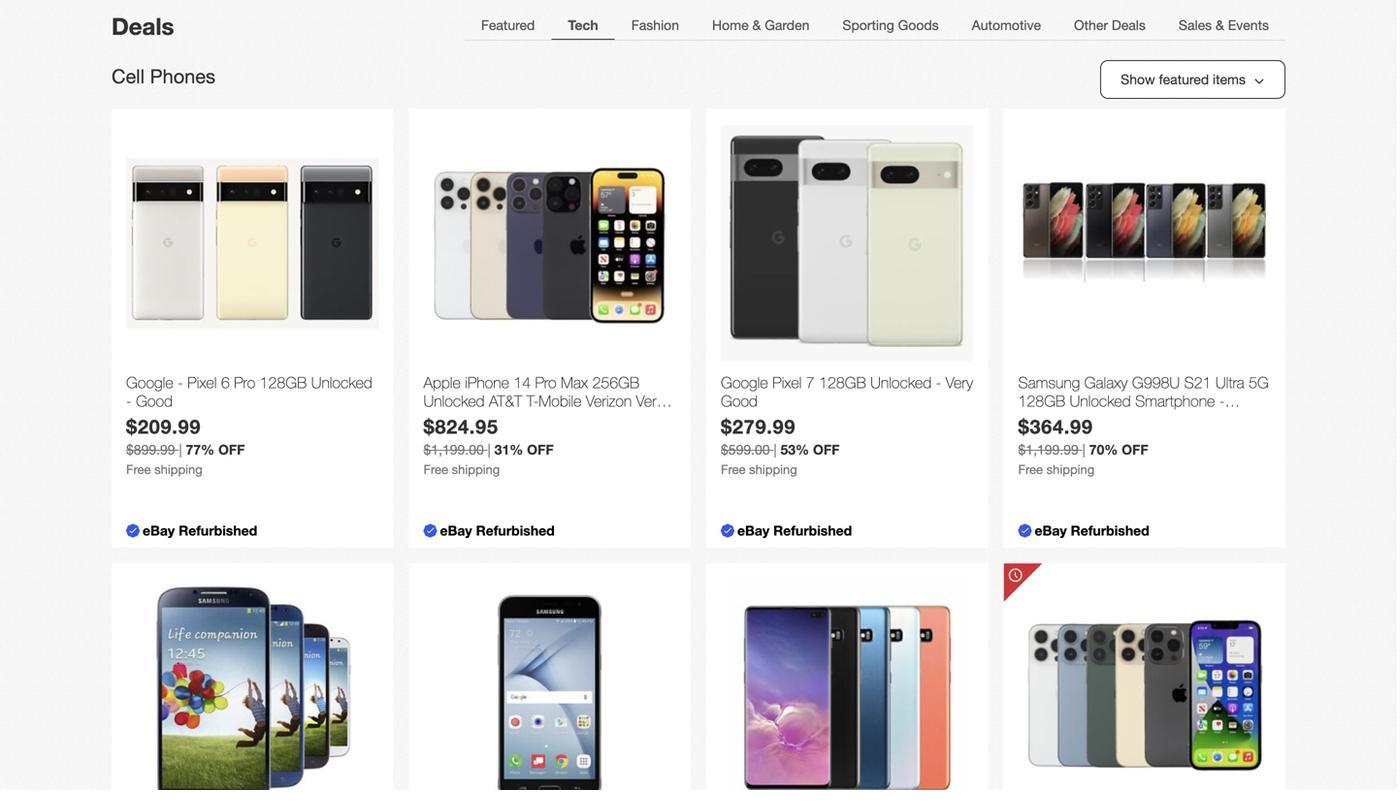 Task type: vqa. For each thing, say whether or not it's contained in the screenshot.
'('
no



Task type: describe. For each thing, give the bounding box(es) containing it.
$364.99 $1,199.99 | 70% off free shipping
[[1018, 415, 1148, 478]]

fashion
[[631, 17, 679, 33]]

ebay for $364.99
[[1035, 523, 1067, 539]]

256gb
[[592, 374, 639, 392]]

unlocked inside samsung galaxy g998u s21 ultra 5g 128gb unlocked smartphone - excellent
[[1070, 392, 1131, 411]]

cell phones
[[112, 65, 215, 88]]

free inside $364.99 $1,199.99 | 70% off free shipping
[[1018, 462, 1043, 478]]

home & garden link
[[696, 6, 826, 45]]

samsung
[[1018, 374, 1080, 392]]

google - pixel 6 pro 128gb unlocked - good $209.99 $899.99 | 77% off free shipping
[[126, 374, 372, 478]]

show
[[1121, 71, 1155, 87]]

refurbished for $209.99
[[179, 523, 257, 539]]

samsung galaxy g998u s21 ultra 5g 128gb unlocked smartphone - excellent
[[1018, 374, 1269, 429]]

home
[[712, 17, 749, 33]]

$599.00
[[721, 442, 770, 458]]

events
[[1228, 17, 1269, 33]]

sporting goods link
[[826, 6, 955, 45]]

ebay refurbished for $824.95
[[440, 523, 555, 539]]

off inside $824.95 $1,199.00 | 31% off free shipping
[[527, 442, 554, 458]]

shipping inside $364.99 $1,199.99 | 70% off free shipping
[[1047, 462, 1095, 478]]

show featured items
[[1121, 71, 1246, 87]]

t-
[[527, 392, 539, 411]]

phones
[[150, 65, 215, 88]]

automotive link
[[955, 6, 1058, 45]]

shipping inside google - pixel 6 pro 128gb unlocked - good $209.99 $899.99 | 77% off free shipping
[[154, 462, 203, 478]]

$824.95 $1,199.00 | 31% off free shipping
[[423, 415, 554, 478]]

31%
[[494, 442, 523, 458]]

$899.99
[[126, 442, 175, 458]]

ultra
[[1216, 374, 1244, 392]]

$824.95
[[423, 415, 498, 439]]

good inside google pixel 7 128gb unlocked - very good $279.99 $599.00 | 53% off free shipping
[[721, 392, 758, 411]]

tech
[[568, 17, 598, 33]]

unlocked inside apple iphone 14 pro max 256gb unlocked at&t t-mobile verizon very good condition
[[423, 392, 485, 411]]

free inside google pixel 7 128gb unlocked - very good $279.99 $599.00 | 53% off free shipping
[[721, 462, 746, 478]]

ebay for $209.99
[[143, 523, 175, 539]]

sales & events link
[[1162, 6, 1286, 45]]

goods
[[898, 17, 939, 33]]

ebay for $279.99
[[737, 523, 770, 539]]

$1,199.00
[[423, 442, 484, 458]]

6
[[221, 374, 230, 392]]

refurbished for $824.95
[[476, 523, 555, 539]]

featured
[[1159, 71, 1209, 87]]

g998u
[[1132, 374, 1180, 392]]

verizon
[[586, 392, 632, 411]]

galaxy
[[1084, 374, 1128, 392]]

5g
[[1249, 374, 1269, 392]]

good inside apple iphone 14 pro max 256gb unlocked at&t t-mobile verizon very good condition
[[423, 411, 460, 429]]

featured link
[[465, 6, 551, 45]]

featured
[[481, 17, 535, 33]]

condition
[[465, 411, 526, 429]]

ebay refurbished for $364.99
[[1035, 523, 1149, 539]]

refurbished for $364.99
[[1071, 523, 1149, 539]]

s21
[[1184, 374, 1211, 392]]

| inside google - pixel 6 pro 128gb unlocked - good $209.99 $899.99 | 77% off free shipping
[[179, 442, 182, 458]]

unlocked inside google - pixel 6 pro 128gb unlocked - good $209.99 $899.99 | 77% off free shipping
[[311, 374, 372, 392]]

$364.99
[[1018, 415, 1093, 439]]

shipping inside $824.95 $1,199.00 | 31% off free shipping
[[452, 462, 500, 478]]

google for $279.99
[[721, 374, 768, 392]]

deals inside menu bar
[[1112, 17, 1146, 33]]

home & garden
[[712, 17, 810, 33]]

shipping inside google pixel 7 128gb unlocked - very good $279.99 $599.00 | 53% off free shipping
[[749, 462, 797, 478]]

apple iphone 14 pro max 256gb unlocked at&t t-mobile verizon very good condition
[[423, 374, 664, 429]]

pixel inside google - pixel 6 pro 128gb unlocked - good $209.99 $899.99 | 77% off free shipping
[[187, 374, 217, 392]]

very inside google pixel 7 128gb unlocked - very good $279.99 $599.00 | 53% off free shipping
[[946, 374, 973, 392]]

other deals
[[1074, 17, 1146, 33]]

sporting goods
[[843, 17, 939, 33]]

garden
[[765, 17, 810, 33]]

$209.99
[[126, 415, 201, 439]]

apple
[[423, 374, 461, 392]]

& for home
[[752, 17, 761, 33]]

sporting
[[843, 17, 894, 33]]

sales & events
[[1179, 17, 1269, 33]]



Task type: locate. For each thing, give the bounding box(es) containing it.
$279.99
[[721, 415, 796, 439]]

77%
[[186, 442, 214, 458]]

2 pro from the left
[[535, 374, 556, 392]]

pro inside apple iphone 14 pro max 256gb unlocked at&t t-mobile verizon very good condition
[[535, 374, 556, 392]]

ebay for $824.95
[[440, 523, 472, 539]]

1 & from the left
[[752, 17, 761, 33]]

free down $899.99
[[126, 462, 151, 478]]

2 ebay refurbished from the left
[[440, 523, 555, 539]]

128gb
[[260, 374, 307, 392], [819, 374, 866, 392], [1018, 392, 1065, 411]]

128gb inside google pixel 7 128gb unlocked - very good $279.99 $599.00 | 53% off free shipping
[[819, 374, 866, 392]]

refurbished down 70%
[[1071, 523, 1149, 539]]

1 | from the left
[[179, 442, 182, 458]]

|
[[179, 442, 182, 458], [488, 442, 491, 458], [774, 442, 777, 458], [1082, 442, 1085, 458]]

0 horizontal spatial pixel
[[187, 374, 217, 392]]

ebay down $599.00
[[737, 523, 770, 539]]

google pixel 7 128gb unlocked - very good link
[[721, 374, 974, 415]]

deals
[[112, 12, 174, 40], [1112, 17, 1146, 33]]

google
[[126, 374, 173, 392], [721, 374, 768, 392]]

2 | from the left
[[488, 442, 491, 458]]

& for sales
[[1216, 17, 1224, 33]]

automotive
[[972, 17, 1041, 33]]

show featured items button
[[1100, 60, 1286, 99]]

shipping down $1,199.00
[[452, 462, 500, 478]]

1 pixel from the left
[[187, 374, 217, 392]]

2 horizontal spatial good
[[721, 392, 758, 411]]

70%
[[1089, 442, 1118, 458]]

53%
[[781, 442, 809, 458]]

128gb inside samsung galaxy g998u s21 ultra 5g 128gb unlocked smartphone - excellent
[[1018, 392, 1065, 411]]

1 horizontal spatial &
[[1216, 17, 1224, 33]]

shipping down 53%
[[749, 462, 797, 478]]

off inside google pixel 7 128gb unlocked - very good $279.99 $599.00 | 53% off free shipping
[[813, 442, 840, 458]]

ebay refurbished for $279.99
[[737, 523, 852, 539]]

1 pro from the left
[[234, 374, 255, 392]]

good up $1,199.00
[[423, 411, 460, 429]]

128gb inside google - pixel 6 pro 128gb unlocked - good $209.99 $899.99 | 77% off free shipping
[[260, 374, 307, 392]]

0 horizontal spatial good
[[136, 392, 173, 411]]

ebay down $1,199.99
[[1035, 523, 1067, 539]]

good inside google - pixel 6 pro 128gb unlocked - good $209.99 $899.99 | 77% off free shipping
[[136, 392, 173, 411]]

1 google from the left
[[126, 374, 173, 392]]

- inside google pixel 7 128gb unlocked - very good $279.99 $599.00 | 53% off free shipping
[[936, 374, 941, 392]]

3 shipping from the left
[[749, 462, 797, 478]]

apple iphone 14 pro max 256gb unlocked at&t t-mobile verizon very good condition link
[[423, 374, 676, 429]]

deals right other
[[1112, 17, 1146, 33]]

mobile
[[539, 392, 582, 411]]

menu bar containing featured
[[465, 5, 1286, 45]]

3 ebay refurbished from the left
[[737, 523, 852, 539]]

| left the 77% at the left of the page
[[179, 442, 182, 458]]

ebay refurbished down 31%
[[440, 523, 555, 539]]

128gb right 6
[[260, 374, 307, 392]]

tab list containing featured
[[465, 5, 1286, 45]]

menu bar
[[465, 5, 1286, 45]]

very
[[946, 374, 973, 392], [636, 392, 664, 411]]

free inside $824.95 $1,199.00 | 31% off free shipping
[[423, 462, 448, 478]]

| left 70%
[[1082, 442, 1085, 458]]

1 horizontal spatial google
[[721, 374, 768, 392]]

pro inside google - pixel 6 pro 128gb unlocked - good $209.99 $899.99 | 77% off free shipping
[[234, 374, 255, 392]]

$1,199.99
[[1018, 442, 1079, 458]]

ebay refurbished
[[143, 523, 257, 539], [440, 523, 555, 539], [737, 523, 852, 539], [1035, 523, 1149, 539]]

pro right 6
[[234, 374, 255, 392]]

off right 31%
[[527, 442, 554, 458]]

shipping down the 77% at the left of the page
[[154, 462, 203, 478]]

0 horizontal spatial google
[[126, 374, 173, 392]]

google pixel 7 128gb unlocked - very good $279.99 $599.00 | 53% off free shipping
[[721, 374, 973, 478]]

| inside $824.95 $1,199.00 | 31% off free shipping
[[488, 442, 491, 458]]

2 ebay from the left
[[440, 523, 472, 539]]

| left 31%
[[488, 442, 491, 458]]

1 free from the left
[[126, 462, 151, 478]]

& inside "link"
[[1216, 17, 1224, 33]]

free down $599.00
[[721, 462, 746, 478]]

refurbished for $279.99
[[773, 523, 852, 539]]

pixel left 6
[[187, 374, 217, 392]]

at&t
[[489, 392, 522, 411]]

2 google from the left
[[721, 374, 768, 392]]

deals up 'cell'
[[112, 12, 174, 40]]

very inside apple iphone 14 pro max 256gb unlocked at&t t-mobile verizon very good condition
[[636, 392, 664, 411]]

2 free from the left
[[423, 462, 448, 478]]

3 refurbished from the left
[[773, 523, 852, 539]]

shipping down $1,199.99
[[1047, 462, 1095, 478]]

very left samsung
[[946, 374, 973, 392]]

ebay refurbished down 53%
[[737, 523, 852, 539]]

0 horizontal spatial deals
[[112, 12, 174, 40]]

free inside google - pixel 6 pro 128gb unlocked - good $209.99 $899.99 | 77% off free shipping
[[126, 462, 151, 478]]

| inside $364.99 $1,199.99 | 70% off free shipping
[[1082, 442, 1085, 458]]

other deals link
[[1058, 6, 1162, 45]]

other
[[1074, 17, 1108, 33]]

google - pixel 6 pro 128gb unlocked - good link
[[126, 374, 379, 415]]

off inside $364.99 $1,199.99 | 70% off free shipping
[[1122, 442, 1148, 458]]

3 free from the left
[[721, 462, 746, 478]]

4 shipping from the left
[[1047, 462, 1095, 478]]

shipping
[[154, 462, 203, 478], [452, 462, 500, 478], [749, 462, 797, 478], [1047, 462, 1095, 478]]

1 horizontal spatial pro
[[535, 374, 556, 392]]

0 horizontal spatial &
[[752, 17, 761, 33]]

1 ebay from the left
[[143, 523, 175, 539]]

google up $209.99
[[126, 374, 173, 392]]

free down $1,199.99
[[1018, 462, 1043, 478]]

tab list
[[465, 5, 1286, 45]]

-
[[178, 374, 183, 392], [936, 374, 941, 392], [126, 392, 132, 411], [1219, 392, 1225, 411]]

4 ebay from the left
[[1035, 523, 1067, 539]]

4 off from the left
[[1122, 442, 1148, 458]]

& right home
[[752, 17, 761, 33]]

pixel left the 7
[[772, 374, 802, 392]]

off
[[218, 442, 245, 458], [527, 442, 554, 458], [813, 442, 840, 458], [1122, 442, 1148, 458]]

4 free from the left
[[1018, 462, 1043, 478]]

128gb up excellent
[[1018, 392, 1065, 411]]

google up $279.99
[[721, 374, 768, 392]]

1 horizontal spatial 128gb
[[819, 374, 866, 392]]

cell
[[112, 65, 145, 88]]

pro
[[234, 374, 255, 392], [535, 374, 556, 392]]

ebay refurbished down the 77% at the left of the page
[[143, 523, 257, 539]]

| inside google pixel 7 128gb unlocked - very good $279.99 $599.00 | 53% off free shipping
[[774, 442, 777, 458]]

off right the 77% at the left of the page
[[218, 442, 245, 458]]

ebay down $1,199.00
[[440, 523, 472, 539]]

free down $1,199.00
[[423, 462, 448, 478]]

iphone
[[465, 374, 509, 392]]

3 | from the left
[[774, 442, 777, 458]]

& right sales
[[1216, 17, 1224, 33]]

refurbished
[[179, 523, 257, 539], [476, 523, 555, 539], [773, 523, 852, 539], [1071, 523, 1149, 539]]

refurbished down 53%
[[773, 523, 852, 539]]

sales
[[1179, 17, 1212, 33]]

1 horizontal spatial very
[[946, 374, 973, 392]]

2 horizontal spatial 128gb
[[1018, 392, 1065, 411]]

good up $209.99
[[136, 392, 173, 411]]

0 horizontal spatial very
[[636, 392, 664, 411]]

2 shipping from the left
[[452, 462, 500, 478]]

tech link
[[551, 6, 615, 45]]

0 horizontal spatial pro
[[234, 374, 255, 392]]

max
[[561, 374, 588, 392]]

google inside google - pixel 6 pro 128gb unlocked - good $209.99 $899.99 | 77% off free shipping
[[126, 374, 173, 392]]

2 & from the left
[[1216, 17, 1224, 33]]

1 ebay refurbished from the left
[[143, 523, 257, 539]]

smartphone
[[1135, 392, 1215, 411]]

pixel inside google pixel 7 128gb unlocked - very good $279.99 $599.00 | 53% off free shipping
[[772, 374, 802, 392]]

2 pixel from the left
[[772, 374, 802, 392]]

deals link
[[112, 12, 174, 40]]

2 refurbished from the left
[[476, 523, 555, 539]]

free
[[126, 462, 151, 478], [423, 462, 448, 478], [721, 462, 746, 478], [1018, 462, 1043, 478]]

very down 256gb
[[636, 392, 664, 411]]

ebay refurbished for $209.99
[[143, 523, 257, 539]]

7
[[806, 374, 815, 392]]

excellent
[[1018, 411, 1075, 429]]

off right 53%
[[813, 442, 840, 458]]

google inside google pixel 7 128gb unlocked - very good $279.99 $599.00 | 53% off free shipping
[[721, 374, 768, 392]]

14
[[514, 374, 531, 392]]

- inside samsung galaxy g998u s21 ultra 5g 128gb unlocked smartphone - excellent
[[1219, 392, 1225, 411]]

1 shipping from the left
[[154, 462, 203, 478]]

2 off from the left
[[527, 442, 554, 458]]

unlocked inside google pixel 7 128gb unlocked - very good $279.99 $599.00 | 53% off free shipping
[[870, 374, 932, 392]]

pro up "t-"
[[535, 374, 556, 392]]

128gb right the 7
[[819, 374, 866, 392]]

4 | from the left
[[1082, 442, 1085, 458]]

samsung galaxy g998u s21 ultra 5g 128gb unlocked smartphone - excellent link
[[1018, 374, 1271, 429]]

fashion link
[[615, 6, 696, 45]]

google for good
[[126, 374, 173, 392]]

| left 53%
[[774, 442, 777, 458]]

1 horizontal spatial pixel
[[772, 374, 802, 392]]

ebay
[[143, 523, 175, 539], [440, 523, 472, 539], [737, 523, 770, 539], [1035, 523, 1067, 539]]

3 ebay from the left
[[737, 523, 770, 539]]

good
[[136, 392, 173, 411], [721, 392, 758, 411], [423, 411, 460, 429]]

4 refurbished from the left
[[1071, 523, 1149, 539]]

1 horizontal spatial good
[[423, 411, 460, 429]]

off right 70%
[[1122, 442, 1148, 458]]

3 off from the left
[[813, 442, 840, 458]]

4 ebay refurbished from the left
[[1035, 523, 1149, 539]]

items
[[1213, 71, 1246, 87]]

refurbished down the 77% at the left of the page
[[179, 523, 257, 539]]

off inside google - pixel 6 pro 128gb unlocked - good $209.99 $899.99 | 77% off free shipping
[[218, 442, 245, 458]]

1 horizontal spatial deals
[[1112, 17, 1146, 33]]

1 refurbished from the left
[[179, 523, 257, 539]]

&
[[752, 17, 761, 33], [1216, 17, 1224, 33]]

1 off from the left
[[218, 442, 245, 458]]

pixel
[[187, 374, 217, 392], [772, 374, 802, 392]]

ebay down $899.99
[[143, 523, 175, 539]]

refurbished down 31%
[[476, 523, 555, 539]]

good up $279.99
[[721, 392, 758, 411]]

ebay refurbished down 70%
[[1035, 523, 1149, 539]]

0 horizontal spatial 128gb
[[260, 374, 307, 392]]

unlocked
[[311, 374, 372, 392], [870, 374, 932, 392], [423, 392, 485, 411], [1070, 392, 1131, 411]]



